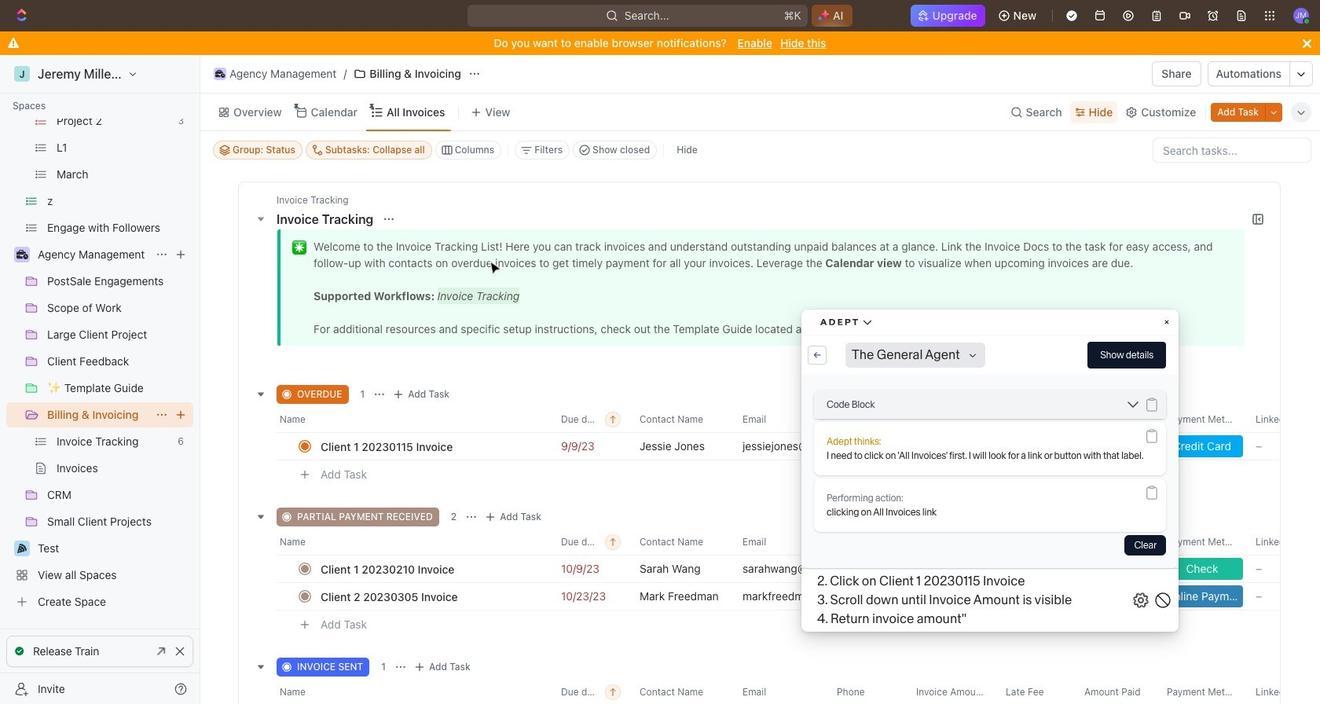 Task type: locate. For each thing, give the bounding box(es) containing it.
Search tasks... text field
[[1153, 138, 1311, 162]]

tara shultz's workspace, , element
[[14, 66, 30, 82]]

tree
[[6, 2, 193, 614]]

1 horizontal spatial business time image
[[215, 70, 225, 78]]

0 horizontal spatial business time image
[[16, 250, 28, 259]]

business time image
[[215, 70, 225, 78], [16, 250, 28, 259]]

0 vertical spatial business time image
[[215, 70, 225, 78]]

1 vertical spatial business time image
[[16, 250, 28, 259]]

business time image inside tree
[[16, 250, 28, 259]]

tree inside sidebar navigation
[[6, 2, 193, 614]]



Task type: vqa. For each thing, say whether or not it's contained in the screenshot.
tree
yes



Task type: describe. For each thing, give the bounding box(es) containing it.
sidebar navigation
[[0, 0, 204, 704]]

pizza slice image
[[17, 544, 27, 553]]



